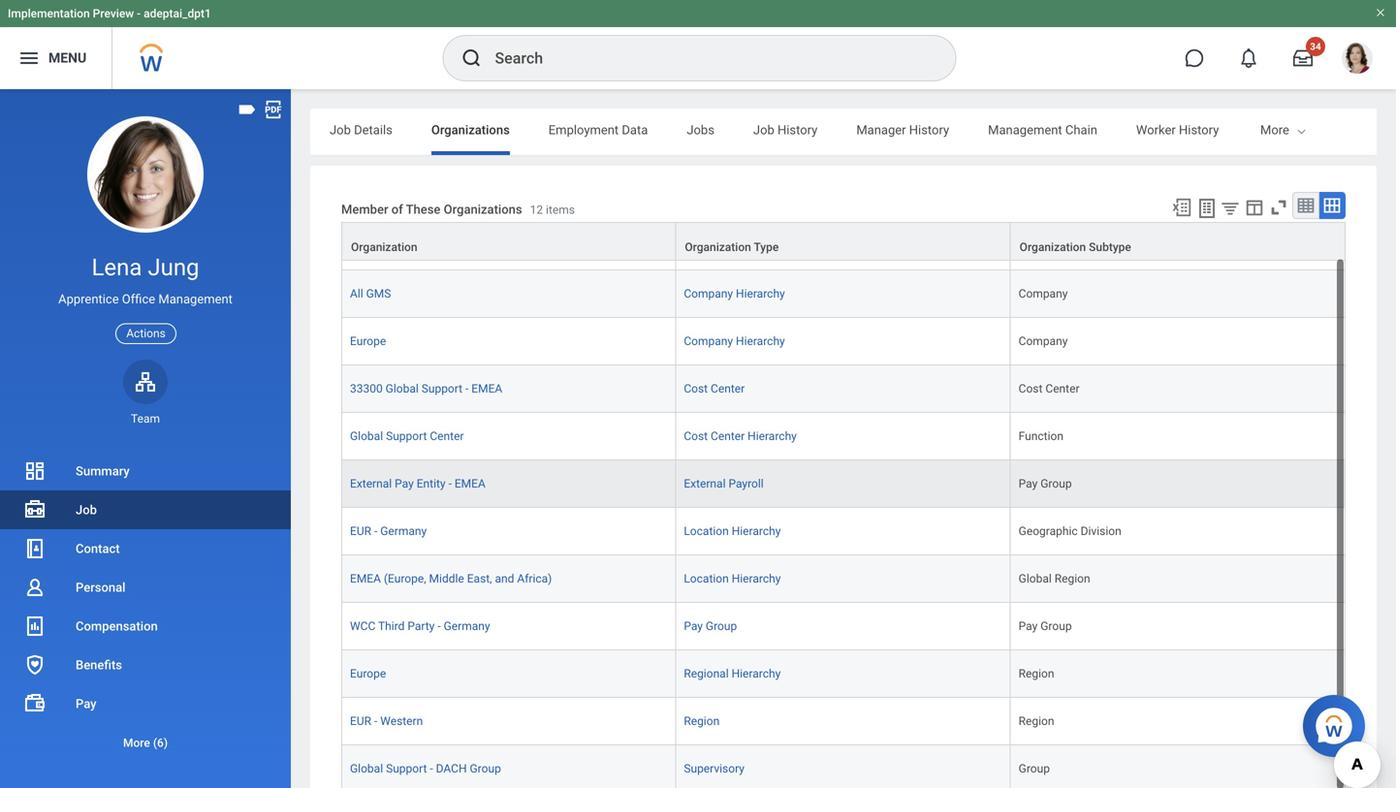 Task type: locate. For each thing, give the bounding box(es) containing it.
0 vertical spatial europe
[[350, 335, 386, 348]]

1 vertical spatial company hierarchy link
[[684, 331, 785, 348]]

1 horizontal spatial history
[[909, 123, 950, 137]]

row containing global modern services gmbh (germany)
[[341, 223, 1346, 271]]

0 vertical spatial company element
[[1019, 236, 1068, 253]]

cost center up function element
[[1019, 382, 1080, 396]]

regional hierarchy link
[[684, 663, 781, 681]]

eur
[[350, 525, 371, 538], [350, 715, 371, 728]]

1 row from the top
[[341, 222, 1346, 261]]

history for manager history
[[909, 123, 950, 137]]

0 horizontal spatial job
[[76, 503, 97, 517]]

more (6)
[[123, 737, 168, 750]]

0 horizontal spatial more
[[123, 737, 150, 750]]

2 organization from the left
[[685, 241, 751, 254]]

1 vertical spatial location
[[684, 572, 729, 586]]

all gms
[[350, 287, 391, 301]]

more
[[1261, 123, 1290, 137], [123, 737, 150, 750]]

company element left subtype
[[1019, 236, 1068, 253]]

eur for eur - western
[[350, 715, 371, 728]]

0 vertical spatial company hierarchy
[[684, 287, 785, 301]]

organization left subtype
[[1020, 241, 1086, 254]]

2 location hierarchy from the top
[[684, 572, 781, 586]]

0 horizontal spatial management
[[158, 292, 233, 307]]

company up cost center link
[[684, 335, 733, 348]]

1 europe from the top
[[350, 335, 386, 348]]

0 vertical spatial location hierarchy link
[[684, 521, 781, 538]]

row containing global support - dach group
[[341, 746, 1346, 788]]

10 row from the top
[[341, 603, 1346, 651]]

organization down 'of'
[[351, 241, 417, 254]]

row containing eur - western
[[341, 698, 1346, 746]]

2 history from the left
[[909, 123, 950, 137]]

0 vertical spatial emea
[[472, 382, 503, 396]]

apprentice
[[58, 292, 119, 307]]

global down 33300
[[350, 430, 383, 443]]

2 company hierarchy link from the top
[[684, 331, 785, 348]]

more inside dropdown button
[[123, 737, 150, 750]]

western
[[380, 715, 423, 728]]

location hierarchy link
[[684, 521, 781, 538], [684, 568, 781, 586]]

0 vertical spatial company hierarchy link
[[684, 283, 785, 301]]

organizations
[[431, 123, 510, 137], [444, 202, 522, 217]]

location hierarchy up "pay group" "link" in the bottom of the page
[[684, 572, 781, 586]]

row containing wcc third party - germany
[[341, 603, 1346, 651]]

3 company element from the top
[[1019, 331, 1068, 348]]

management down the jung at the top of the page
[[158, 292, 233, 307]]

support up 'external pay entity - emea' link
[[386, 430, 427, 443]]

1 pay group element from the top
[[1019, 473, 1072, 491]]

lena
[[92, 254, 142, 281]]

company left 'type'
[[684, 240, 733, 253]]

pay group element
[[1019, 473, 1072, 491], [1019, 616, 1072, 633]]

eur - germany link
[[350, 521, 427, 538]]

1 vertical spatial europe
[[350, 667, 386, 681]]

1 history from the left
[[778, 123, 818, 137]]

location hierarchy link down external payroll
[[684, 521, 781, 538]]

0 vertical spatial europe link
[[350, 331, 386, 348]]

job details
[[330, 123, 393, 137]]

company hierarchy up cost center link
[[684, 335, 785, 348]]

region element down global region
[[1019, 663, 1055, 681]]

row containing all gms
[[341, 271, 1346, 318]]

cost down cost center link
[[684, 430, 708, 443]]

- inside eur - western link
[[374, 715, 378, 728]]

type
[[754, 241, 779, 254]]

job
[[330, 123, 351, 137], [753, 123, 775, 137], [76, 503, 97, 517]]

3 organization from the left
[[1020, 241, 1086, 254]]

location
[[684, 525, 729, 538], [684, 572, 729, 586]]

europe
[[350, 335, 386, 348], [350, 667, 386, 681]]

row containing global support center
[[341, 413, 1346, 461]]

management left chain
[[988, 123, 1063, 137]]

1 vertical spatial emea
[[455, 477, 486, 491]]

history right worker
[[1179, 123, 1219, 137]]

tab list
[[310, 109, 1396, 155]]

0 vertical spatial pay group element
[[1019, 473, 1072, 491]]

1 vertical spatial company hierarchy
[[684, 335, 785, 348]]

regional
[[684, 667, 729, 681]]

6 row from the top
[[341, 413, 1346, 461]]

europe link
[[350, 331, 386, 348], [350, 663, 386, 681]]

support
[[422, 382, 463, 396], [386, 430, 427, 443], [386, 762, 427, 776]]

europe down wcc
[[350, 667, 386, 681]]

cost center hierarchy
[[684, 430, 797, 443]]

1 europe link from the top
[[350, 331, 386, 348]]

organizations up gmbh
[[444, 202, 522, 217]]

2 europe link from the top
[[350, 663, 386, 681]]

pay group
[[1019, 477, 1072, 491], [684, 620, 737, 633], [1019, 620, 1072, 633]]

menu
[[48, 50, 87, 66]]

0 vertical spatial eur
[[350, 525, 371, 538]]

company element up cost center element
[[1019, 331, 1068, 348]]

search image
[[460, 47, 483, 70]]

1 vertical spatial company element
[[1019, 283, 1068, 301]]

organization left 'type'
[[685, 241, 751, 254]]

1 company hierarchy link from the top
[[684, 283, 785, 301]]

2 row from the top
[[341, 223, 1346, 271]]

2 company element from the top
[[1019, 283, 1068, 301]]

eur left "western"
[[350, 715, 371, 728]]

region
[[1055, 572, 1091, 586], [1019, 667, 1055, 681], [684, 715, 720, 728], [1019, 715, 1055, 728]]

2 vertical spatial emea
[[350, 572, 381, 586]]

pay
[[395, 477, 414, 491], [1019, 477, 1038, 491], [684, 620, 703, 633], [1019, 620, 1038, 633], [76, 697, 96, 711]]

africa)
[[517, 572, 552, 586]]

row
[[341, 222, 1346, 261], [341, 223, 1346, 271], [341, 271, 1346, 318], [341, 318, 1346, 366], [341, 366, 1346, 413], [341, 413, 1346, 461], [341, 461, 1346, 508], [341, 508, 1346, 556], [341, 556, 1346, 603], [341, 603, 1346, 651], [341, 651, 1346, 698], [341, 698, 1346, 746], [341, 746, 1346, 788]]

company hierarchy link down organization type
[[684, 283, 785, 301]]

1 company element from the top
[[1019, 236, 1068, 253]]

3 row from the top
[[341, 271, 1346, 318]]

and
[[495, 572, 514, 586]]

- inside eur - germany link
[[374, 525, 378, 538]]

2 company hierarchy from the top
[[684, 335, 785, 348]]

hierarchy up cost center link
[[736, 335, 785, 348]]

regional hierarchy
[[684, 667, 781, 681]]

location hierarchy down external payroll
[[684, 525, 781, 538]]

1 vertical spatial eur
[[350, 715, 371, 728]]

1 vertical spatial support
[[386, 430, 427, 443]]

1 location hierarchy link from the top
[[684, 521, 781, 538]]

2 horizontal spatial job
[[753, 123, 775, 137]]

4 row from the top
[[341, 318, 1346, 366]]

implementation preview -   adeptai_dpt1
[[8, 7, 211, 20]]

1 vertical spatial location hierarchy link
[[684, 568, 781, 586]]

pay inside "pay group" "link"
[[684, 620, 703, 633]]

europe for regional
[[350, 667, 386, 681]]

pay left entity on the left of page
[[395, 477, 414, 491]]

organizations down search icon
[[431, 123, 510, 137]]

east,
[[467, 572, 492, 586]]

1 horizontal spatial germany
[[444, 620, 490, 633]]

2 region element from the top
[[1019, 711, 1055, 728]]

external pay entity - emea link
[[350, 473, 486, 491]]

group element
[[1019, 758, 1050, 776]]

company left subtype
[[1019, 240, 1068, 253]]

3 history from the left
[[1179, 123, 1219, 137]]

history for worker history
[[1179, 123, 1219, 137]]

europe up 33300
[[350, 335, 386, 348]]

job left details
[[330, 123, 351, 137]]

center up function element
[[1046, 382, 1080, 396]]

location hierarchy link for global
[[684, 568, 781, 586]]

history for job history
[[778, 123, 818, 137]]

cost center for cost center element
[[1019, 382, 1080, 396]]

2 horizontal spatial organization
[[1020, 241, 1086, 254]]

1 horizontal spatial more
[[1261, 123, 1290, 137]]

all
[[350, 287, 363, 301]]

1 organization from the left
[[351, 241, 417, 254]]

center up cost center hierarchy link
[[711, 382, 745, 396]]

1 vertical spatial organizations
[[444, 202, 522, 217]]

wcc third party - germany
[[350, 620, 490, 633]]

emea (europe, middle east, and africa) link
[[350, 568, 552, 586]]

personal
[[76, 580, 126, 595]]

external
[[350, 477, 392, 491], [684, 477, 726, 491]]

menu button
[[0, 27, 112, 89]]

2 pay group element from the top
[[1019, 616, 1072, 633]]

germany up (europe,
[[380, 525, 427, 538]]

2 vertical spatial support
[[386, 762, 427, 776]]

external payroll
[[684, 477, 764, 491]]

organization button
[[342, 223, 675, 260]]

company element
[[1019, 236, 1068, 253], [1019, 283, 1068, 301], [1019, 331, 1068, 348]]

pay up regional
[[684, 620, 703, 633]]

1 region element from the top
[[1019, 663, 1055, 681]]

emea (europe, middle east, and africa)
[[350, 572, 552, 586]]

1 external from the left
[[350, 477, 392, 491]]

emea for external pay entity - emea
[[455, 477, 486, 491]]

tag image
[[237, 99, 258, 120]]

organization subtype button
[[1011, 223, 1345, 260]]

12
[[530, 203, 543, 217]]

1 vertical spatial location hierarchy
[[684, 572, 781, 586]]

11 row from the top
[[341, 651, 1346, 698]]

eur - western
[[350, 715, 423, 728]]

europe link down wcc
[[350, 663, 386, 681]]

location hierarchy for geographic
[[684, 525, 781, 538]]

pay down benefits
[[76, 697, 96, 711]]

emea inside "link"
[[350, 572, 381, 586]]

0 horizontal spatial organization
[[351, 241, 417, 254]]

2 europe from the top
[[350, 667, 386, 681]]

2 eur from the top
[[350, 715, 371, 728]]

notifications large image
[[1239, 48, 1259, 68]]

job link
[[0, 491, 291, 529]]

geographic division
[[1019, 525, 1122, 538]]

job for job history
[[753, 123, 775, 137]]

2 vertical spatial company element
[[1019, 331, 1068, 348]]

global for center
[[350, 430, 383, 443]]

0 horizontal spatial external
[[350, 477, 392, 491]]

0 horizontal spatial cost center
[[684, 382, 745, 396]]

menu banner
[[0, 0, 1396, 89]]

lena jung
[[92, 254, 199, 281]]

more down 34 button on the top of page
[[1261, 123, 1290, 137]]

adeptai_dpt1
[[144, 7, 211, 20]]

hierarchy up "pay group" "link" in the bottom of the page
[[732, 572, 781, 586]]

services
[[429, 240, 473, 253]]

pay group down global region
[[1019, 620, 1072, 633]]

europe link down all gms
[[350, 331, 386, 348]]

global support center link
[[350, 426, 464, 443]]

organization for organization subtype
[[1020, 241, 1086, 254]]

toolbar
[[1163, 192, 1346, 222]]

company down company link on the top
[[684, 287, 733, 301]]

- inside wcc third party - germany link
[[438, 620, 441, 633]]

global for services
[[350, 240, 383, 253]]

company up cost center element
[[1019, 335, 1068, 348]]

global down "eur - western"
[[350, 762, 383, 776]]

organization
[[351, 241, 417, 254], [685, 241, 751, 254], [1020, 241, 1086, 254]]

1 vertical spatial region element
[[1019, 711, 1055, 728]]

33300 global support - emea link
[[350, 378, 503, 396]]

cost up cost center hierarchy link
[[684, 382, 708, 396]]

2 cost center from the left
[[1019, 382, 1080, 396]]

1 horizontal spatial external
[[684, 477, 726, 491]]

0 vertical spatial support
[[422, 382, 463, 396]]

company down 'organization subtype'
[[1019, 287, 1068, 301]]

2 external from the left
[[684, 477, 726, 491]]

0 horizontal spatial germany
[[380, 525, 427, 538]]

(6)
[[153, 737, 168, 750]]

1 location from the top
[[684, 525, 729, 538]]

1 vertical spatial management
[[158, 292, 233, 307]]

2 location from the top
[[684, 572, 729, 586]]

0 vertical spatial location hierarchy
[[684, 525, 781, 538]]

more left (6)
[[123, 737, 150, 750]]

pay group up geographic
[[1019, 477, 1072, 491]]

germany right "party"
[[444, 620, 490, 633]]

1 vertical spatial europe link
[[350, 663, 386, 681]]

list containing summary
[[0, 452, 291, 762]]

pay group element down function
[[1019, 473, 1072, 491]]

function element
[[1019, 426, 1064, 443]]

34 button
[[1282, 37, 1326, 80]]

0 vertical spatial region element
[[1019, 663, 1055, 681]]

organization type
[[685, 241, 779, 254]]

group
[[1041, 477, 1072, 491], [706, 620, 737, 633], [1041, 620, 1072, 633], [470, 762, 501, 776], [1019, 762, 1050, 776]]

cost center for cost center link
[[684, 382, 745, 396]]

1 vertical spatial pay group element
[[1019, 616, 1072, 633]]

5 row from the top
[[341, 366, 1346, 413]]

center
[[711, 382, 745, 396], [1046, 382, 1080, 396], [430, 430, 464, 443], [711, 430, 745, 443]]

cost for cost center element
[[1019, 382, 1043, 396]]

list
[[0, 452, 291, 762]]

emea
[[472, 382, 503, 396], [455, 477, 486, 491], [350, 572, 381, 586]]

location hierarchy link for geographic
[[684, 521, 781, 538]]

location hierarchy for global
[[684, 572, 781, 586]]

preview
[[93, 7, 134, 20]]

job image
[[23, 498, 47, 522]]

organization subtype
[[1020, 241, 1132, 254]]

job up contact
[[76, 503, 97, 517]]

region element up the group element
[[1019, 711, 1055, 728]]

global down member
[[350, 240, 383, 253]]

1 horizontal spatial cost center
[[1019, 382, 1080, 396]]

external left payroll
[[684, 477, 726, 491]]

company element down 'organization subtype'
[[1019, 283, 1068, 301]]

support left dach
[[386, 762, 427, 776]]

benefits image
[[23, 654, 47, 677]]

0 horizontal spatial history
[[778, 123, 818, 137]]

support for -
[[386, 762, 427, 776]]

external payroll link
[[684, 473, 764, 491]]

company hierarchy
[[684, 287, 785, 301], [684, 335, 785, 348]]

subtype
[[1089, 241, 1132, 254]]

external up eur - germany link
[[350, 477, 392, 491]]

region element for regional hierarchy
[[1019, 663, 1055, 681]]

pay down function
[[1019, 477, 1038, 491]]

13 row from the top
[[341, 746, 1346, 788]]

external pay entity - emea
[[350, 477, 486, 491]]

2 horizontal spatial history
[[1179, 123, 1219, 137]]

company hierarchy down organization type
[[684, 287, 785, 301]]

1 cost center from the left
[[684, 382, 745, 396]]

history right manager
[[909, 123, 950, 137]]

job right the jobs
[[753, 123, 775, 137]]

1 vertical spatial more
[[123, 737, 150, 750]]

function
[[1019, 430, 1064, 443]]

pay group element down global region
[[1019, 616, 1072, 633]]

export to worksheets image
[[1196, 197, 1219, 220]]

hierarchy down 'type'
[[736, 287, 785, 301]]

1 company hierarchy from the top
[[684, 287, 785, 301]]

1 horizontal spatial job
[[330, 123, 351, 137]]

global
[[350, 240, 383, 253], [386, 382, 419, 396], [350, 430, 383, 443], [1019, 572, 1052, 586], [350, 762, 383, 776]]

1 location hierarchy from the top
[[684, 525, 781, 538]]

center up external payroll link
[[711, 430, 745, 443]]

more (6) button
[[0, 723, 291, 762]]

company hierarchy link up cost center link
[[684, 331, 785, 348]]

job inside list
[[76, 503, 97, 517]]

organization type button
[[676, 223, 1010, 260]]

7 row from the top
[[341, 461, 1346, 508]]

history left manager
[[778, 123, 818, 137]]

pay link
[[0, 685, 291, 723]]

0 vertical spatial germany
[[380, 525, 427, 538]]

contact link
[[0, 529, 291, 568]]

12 row from the top
[[341, 698, 1346, 746]]

cost center up cost center hierarchy link
[[684, 382, 745, 396]]

view printable version (pdf) image
[[263, 99, 284, 120]]

region element
[[1019, 663, 1055, 681], [1019, 711, 1055, 728]]

europe link for regional hierarchy
[[350, 663, 386, 681]]

1 eur from the top
[[350, 525, 371, 538]]

9 row from the top
[[341, 556, 1346, 603]]

location hierarchy link up "pay group" "link" in the bottom of the page
[[684, 568, 781, 586]]

inbox large image
[[1294, 48, 1313, 68]]

cost center
[[684, 382, 745, 396], [1019, 382, 1080, 396]]

external for external pay entity - emea
[[350, 477, 392, 491]]

cost up function element
[[1019, 382, 1043, 396]]

eur down external pay entity - emea
[[350, 525, 371, 538]]

support up global support center link
[[422, 382, 463, 396]]

germany
[[380, 525, 427, 538], [444, 620, 490, 633]]

eur - germany
[[350, 525, 427, 538]]

1 horizontal spatial management
[[988, 123, 1063, 137]]

cost center hierarchy link
[[684, 426, 797, 443]]

1 horizontal spatial organization
[[685, 241, 751, 254]]

8 row from the top
[[341, 508, 1346, 556]]

0 vertical spatial location
[[684, 525, 729, 538]]

dach
[[436, 762, 467, 776]]

select to filter grid data image
[[1220, 198, 1241, 218]]

2 location hierarchy link from the top
[[684, 568, 781, 586]]

pay group for germany
[[1019, 620, 1072, 633]]

0 vertical spatial more
[[1261, 123, 1290, 137]]

hierarchy up payroll
[[748, 430, 797, 443]]

location up "pay group" "link" in the bottom of the page
[[684, 572, 729, 586]]

organization for organization
[[351, 241, 417, 254]]

office
[[122, 292, 155, 307]]

location down external payroll
[[684, 525, 729, 538]]



Task type: vqa. For each thing, say whether or not it's contained in the screenshot.


Task type: describe. For each thing, give the bounding box(es) containing it.
Search Workday  search field
[[495, 37, 916, 80]]

implementation
[[8, 7, 90, 20]]

profile logan mcneil image
[[1342, 43, 1373, 78]]

middle
[[429, 572, 464, 586]]

more (6) button
[[0, 732, 291, 755]]

global for -
[[350, 762, 383, 776]]

view team image
[[134, 370, 157, 393]]

click to view/edit grid preferences image
[[1244, 197, 1266, 218]]

job for job details
[[330, 123, 351, 137]]

summary
[[76, 464, 130, 479]]

global right 33300
[[386, 382, 419, 396]]

pay down global region
[[1019, 620, 1038, 633]]

gms
[[366, 287, 391, 301]]

row containing external pay entity - emea
[[341, 461, 1346, 508]]

global region
[[1019, 572, 1091, 586]]

jung
[[148, 254, 199, 281]]

- inside global support - dach group link
[[430, 762, 433, 776]]

personal link
[[0, 568, 291, 607]]

team lena jung element
[[123, 411, 168, 427]]

management inside the navigation pane "region"
[[158, 292, 233, 307]]

company element for all gms
[[1019, 283, 1068, 301]]

navigation pane region
[[0, 89, 291, 788]]

jobs
[[687, 123, 715, 137]]

contact
[[76, 542, 120, 556]]

0 vertical spatial organizations
[[431, 123, 510, 137]]

employment data
[[549, 123, 648, 137]]

of
[[392, 202, 403, 217]]

manager history
[[857, 123, 950, 137]]

- inside 'external pay entity - emea' link
[[449, 477, 452, 491]]

europe link for company hierarchy
[[350, 331, 386, 348]]

table image
[[1297, 196, 1316, 215]]

row containing organization
[[341, 222, 1346, 261]]

worker
[[1136, 123, 1176, 137]]

company hierarchy for all gms
[[684, 287, 785, 301]]

tab list containing job details
[[310, 109, 1396, 155]]

- inside menu banner
[[137, 7, 141, 20]]

cost center element
[[1019, 378, 1080, 396]]

global modern services gmbh (germany)
[[350, 240, 566, 253]]

chain
[[1066, 123, 1098, 137]]

summary link
[[0, 452, 291, 491]]

center up entity on the left of page
[[430, 430, 464, 443]]

team
[[131, 412, 160, 426]]

wcc third party - germany link
[[350, 616, 490, 633]]

pay group for emea
[[1019, 477, 1072, 491]]

details
[[354, 123, 393, 137]]

company hierarchy for europe
[[684, 335, 785, 348]]

0 vertical spatial management
[[988, 123, 1063, 137]]

global down geographic
[[1019, 572, 1052, 586]]

supervisory
[[684, 762, 745, 776]]

row containing 33300 global support - emea
[[341, 366, 1346, 413]]

emea for 33300 global support - emea
[[472, 382, 503, 396]]

all gms link
[[350, 283, 391, 301]]

external for external payroll
[[684, 477, 726, 491]]

member
[[341, 202, 388, 217]]

region element for region
[[1019, 711, 1055, 728]]

row containing eur - germany
[[341, 508, 1346, 556]]

expand table image
[[1323, 196, 1342, 215]]

eur for eur - germany
[[350, 525, 371, 538]]

gmbh
[[476, 240, 508, 253]]

justify image
[[17, 47, 41, 70]]

wcc
[[350, 620, 376, 633]]

support for center
[[386, 430, 427, 443]]

- inside 33300 global support - emea link
[[466, 382, 469, 396]]

location for geographic division
[[684, 525, 729, 538]]

division
[[1081, 525, 1122, 538]]

compensation image
[[23, 615, 47, 638]]

pay inside 'external pay entity - emea' link
[[395, 477, 414, 491]]

row containing emea (europe, middle east, and africa)
[[341, 556, 1346, 603]]

company link
[[684, 236, 733, 253]]

benefits link
[[0, 646, 291, 685]]

job history
[[753, 123, 818, 137]]

location for global region
[[684, 572, 729, 586]]

supervisory link
[[684, 758, 745, 776]]

global support center
[[350, 430, 464, 443]]

team link
[[123, 360, 168, 427]]

34
[[1310, 41, 1322, 52]]

contact image
[[23, 537, 47, 561]]

more for more
[[1261, 123, 1290, 137]]

organization for organization type
[[685, 241, 751, 254]]

compensation
[[76, 619, 158, 634]]

actions button
[[116, 323, 176, 344]]

modern
[[386, 240, 426, 253]]

region link
[[684, 711, 720, 728]]

pay inside pay link
[[76, 697, 96, 711]]

geographic
[[1019, 525, 1078, 538]]

center for cost center element
[[1046, 382, 1080, 396]]

employment
[[549, 123, 619, 137]]

export to excel image
[[1171, 197, 1193, 218]]

cost for cost center hierarchy link
[[684, 430, 708, 443]]

cost for cost center link
[[684, 382, 708, 396]]

hierarchy right regional
[[732, 667, 781, 681]]

geographic division element
[[1019, 521, 1122, 538]]

summary image
[[23, 460, 47, 483]]

pay group element for emea
[[1019, 473, 1072, 491]]

company hierarchy link for all gms
[[684, 283, 785, 301]]

hierarchy down payroll
[[732, 525, 781, 538]]

these
[[406, 202, 441, 217]]

close environment banner image
[[1375, 7, 1387, 18]]

global support - dach group link
[[350, 758, 501, 776]]

fullscreen image
[[1268, 197, 1290, 218]]

member of these organizations 12 items
[[341, 202, 575, 217]]

benefits
[[76, 658, 122, 673]]

pay image
[[23, 692, 47, 716]]

europe for company
[[350, 335, 386, 348]]

group inside "link"
[[706, 620, 737, 633]]

global region element
[[1019, 568, 1091, 586]]

items
[[546, 203, 575, 217]]

center for cost center hierarchy link
[[711, 430, 745, 443]]

(germany)
[[511, 240, 566, 253]]

manager
[[857, 123, 906, 137]]

global modern services gmbh (germany) link
[[350, 236, 566, 253]]

management chain
[[988, 123, 1098, 137]]

company hierarchy link for europe
[[684, 331, 785, 348]]

worker history
[[1136, 123, 1219, 137]]

1 vertical spatial germany
[[444, 620, 490, 633]]

entity
[[417, 477, 446, 491]]

actions
[[126, 327, 166, 340]]

company element for europe
[[1019, 331, 1068, 348]]

apprentice office management
[[58, 292, 233, 307]]

cost center link
[[684, 378, 745, 396]]

party
[[408, 620, 435, 633]]

pay group element for germany
[[1019, 616, 1072, 633]]

timeline
[[1258, 123, 1306, 137]]

compensation link
[[0, 607, 291, 646]]

pay group up regional
[[684, 620, 737, 633]]

data
[[622, 123, 648, 137]]

more for more (6)
[[123, 737, 150, 750]]

center for cost center link
[[711, 382, 745, 396]]

pay group link
[[684, 616, 737, 633]]

personal image
[[23, 576, 47, 599]]

global support - dach group
[[350, 762, 501, 776]]



